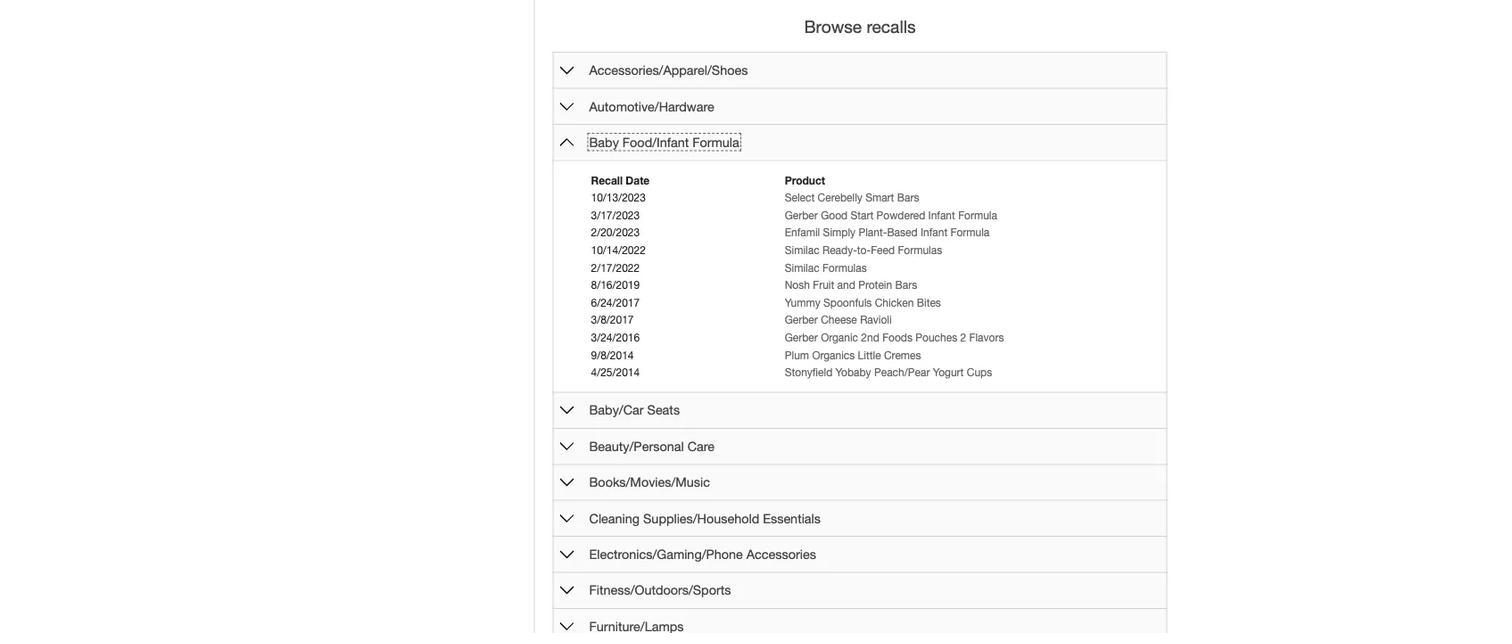 Task type: vqa. For each thing, say whether or not it's contained in the screenshot.
fifth circle arrow e image
yes



Task type: locate. For each thing, give the bounding box(es) containing it.
row up yummy spoonfuls chicken bites
[[590, 277, 1143, 295]]

circle arrow e image for automotive/hardware
[[560, 100, 575, 114]]

3/8/2017
[[591, 314, 634, 327]]

essentials
[[763, 512, 821, 527]]

1 gerber from the top
[[785, 209, 818, 222]]

0 horizontal spatial formulas
[[823, 262, 867, 274]]

chicken
[[875, 297, 914, 309]]

10 row from the top
[[590, 347, 1143, 365]]

row up little
[[590, 330, 1143, 347]]

automotive/hardware link
[[590, 99, 715, 114]]

bars
[[898, 192, 920, 204], [896, 279, 918, 292]]

1 similac from the top
[[785, 244, 820, 257]]

7 row from the top
[[590, 295, 1143, 312]]

3/17/2023
[[591, 209, 640, 222]]

cups
[[967, 367, 993, 379]]

similac up nosh
[[785, 262, 820, 274]]

row down the '2nd'
[[590, 347, 1143, 365]]

circle arrow e image
[[560, 100, 575, 114], [560, 440, 575, 454], [560, 476, 575, 490], [560, 584, 575, 599], [560, 620, 575, 634]]

row containing 3/8/2017
[[590, 312, 1143, 330]]

circle arrow e image for electronics/gaming/phone accessories
[[560, 548, 575, 563]]

1 vertical spatial formula
[[959, 209, 998, 222]]

bars up powdered
[[898, 192, 920, 204]]

infant right based
[[921, 227, 948, 239]]

gerber up enfamil
[[785, 209, 818, 222]]

similac formulas
[[785, 262, 867, 274]]

bars up chicken
[[896, 279, 918, 292]]

stonyfield
[[785, 367, 833, 379]]

3 circle arrow e image from the top
[[560, 476, 575, 490]]

yummy spoonfuls chicken bites link
[[785, 297, 942, 309]]

formulas up the and
[[823, 262, 867, 274]]

circle arrow e image for beauty/personal care
[[560, 440, 575, 454]]

baby/car seats link
[[590, 404, 680, 418]]

gerber cheese ravioli link
[[785, 314, 892, 327]]

1 vertical spatial formulas
[[823, 262, 867, 274]]

electronics/gaming/phone accessories link
[[590, 548, 817, 563]]

0 vertical spatial formulas
[[898, 244, 943, 257]]

electronics/gaming/phone accessories
[[590, 548, 817, 563]]

little
[[858, 349, 882, 362]]

row containing 3/17/2023
[[590, 207, 1143, 225]]

row down little
[[590, 365, 1143, 382]]

seats
[[648, 404, 680, 418]]

row containing 2/20/2023
[[590, 225, 1143, 242]]

formula right based
[[951, 227, 990, 239]]

recalls
[[867, 16, 916, 36]]

4 row from the top
[[590, 242, 1143, 260]]

1 vertical spatial similac
[[785, 262, 820, 274]]

6 row from the top
[[590, 277, 1143, 295]]

2 circle arrow e image from the top
[[560, 440, 575, 454]]

row up ravioli
[[590, 295, 1143, 312]]

similac
[[785, 244, 820, 257], [785, 262, 820, 274]]

circle arrow e image for fitness/outdoors/sports
[[560, 584, 575, 599]]

browse recalls
[[805, 16, 916, 36]]

formulas
[[898, 244, 943, 257], [823, 262, 867, 274]]

similac for similac formulas
[[785, 262, 820, 274]]

8 row from the top
[[590, 312, 1143, 330]]

beauty/personal
[[590, 440, 684, 454]]

foods
[[883, 332, 913, 344]]

1 vertical spatial gerber
[[785, 314, 818, 327]]

0 vertical spatial infant
[[929, 209, 956, 222]]

circle arrow e image for cleaning supplies/household essentials
[[560, 512, 575, 527]]

gerber down yummy
[[785, 314, 818, 327]]

formula
[[693, 135, 740, 150], [959, 209, 998, 222], [951, 227, 990, 239]]

1 circle arrow e image from the top
[[560, 64, 575, 78]]

circle arrow e image for accessories/apparel/shoes
[[560, 64, 575, 78]]

0 vertical spatial bars
[[898, 192, 920, 204]]

4 circle arrow e image from the top
[[560, 548, 575, 563]]

row up to- at right top
[[590, 225, 1143, 242]]

row up the '2nd'
[[590, 312, 1143, 330]]

electronics/gaming/phone
[[590, 548, 743, 563]]

2 similac from the top
[[785, 262, 820, 274]]

3 row from the top
[[590, 225, 1143, 242]]

baby
[[590, 135, 619, 150]]

circle arrow e image
[[560, 64, 575, 78], [560, 404, 575, 418], [560, 512, 575, 527], [560, 548, 575, 563]]

fruit
[[813, 279, 835, 292]]

5 row from the top
[[590, 260, 1143, 277]]

3 circle arrow e image from the top
[[560, 512, 575, 527]]

cleaning
[[590, 512, 640, 527]]

row up plant-
[[590, 207, 1143, 225]]

gerber up plum
[[785, 332, 818, 344]]

formula right food/infant
[[693, 135, 740, 150]]

1 vertical spatial infant
[[921, 227, 948, 239]]

3 gerber from the top
[[785, 332, 818, 344]]

recall date
[[591, 174, 650, 187]]

organic
[[821, 332, 859, 344]]

select
[[785, 192, 815, 204]]

gerber for gerber good start powdered infant formula
[[785, 209, 818, 222]]

0 vertical spatial gerber
[[785, 209, 818, 222]]

2 vertical spatial gerber
[[785, 332, 818, 344]]

books/movies/music link
[[590, 476, 710, 490]]

2 circle arrow e image from the top
[[560, 404, 575, 418]]

plum
[[785, 349, 810, 362]]

nosh fruit and protein bars
[[785, 279, 918, 292]]

yummy
[[785, 297, 821, 309]]

feed
[[871, 244, 895, 257]]

2 vertical spatial formula
[[951, 227, 990, 239]]

2
[[961, 332, 967, 344]]

row up "start"
[[590, 190, 1143, 207]]

similac ready-to-feed formulas link
[[785, 244, 943, 257]]

automotive/hardware
[[590, 99, 715, 114]]

row containing 3/24/2016
[[590, 330, 1143, 347]]

formula right powdered
[[959, 209, 998, 222]]

1 horizontal spatial formulas
[[898, 244, 943, 257]]

2/20/2023
[[591, 227, 640, 239]]

and
[[838, 279, 856, 292]]

2 row from the top
[[590, 207, 1143, 225]]

gerber organic 2nd foods pouches 2 flavors link
[[785, 332, 1005, 344]]

pouches
[[916, 332, 958, 344]]

10/14/2022
[[591, 244, 646, 257]]

food/infant
[[623, 135, 689, 150]]

beauty/personal care
[[590, 440, 715, 454]]

1 row from the top
[[590, 190, 1143, 207]]

4 circle arrow e image from the top
[[560, 584, 575, 599]]

stonyfield yobaby peach/pear yogurt cups link
[[785, 367, 993, 379]]

similac ready-to-feed formulas
[[785, 244, 943, 257]]

gerber organic 2nd foods pouches 2 flavors
[[785, 332, 1005, 344]]

row
[[590, 190, 1143, 207], [590, 207, 1143, 225], [590, 225, 1143, 242], [590, 242, 1143, 260], [590, 260, 1143, 277], [590, 277, 1143, 295], [590, 295, 1143, 312], [590, 312, 1143, 330], [590, 330, 1143, 347], [590, 347, 1143, 365], [590, 365, 1143, 382]]

2 gerber from the top
[[785, 314, 818, 327]]

circle arrow e image for books/movies/music
[[560, 476, 575, 490]]

infant right powdered
[[929, 209, 956, 222]]

row down to- at right top
[[590, 260, 1143, 277]]

2nd
[[862, 332, 880, 344]]

0 vertical spatial similac
[[785, 244, 820, 257]]

1 circle arrow e image from the top
[[560, 100, 575, 114]]

6/24/2017
[[591, 297, 640, 309]]

similac down enfamil
[[785, 244, 820, 257]]

9 row from the top
[[590, 330, 1143, 347]]

product
[[785, 174, 826, 187]]

formulas down based
[[898, 244, 943, 257]]

plant-
[[859, 227, 888, 239]]

select cerebelly smart bars
[[785, 192, 920, 204]]

11 row from the top
[[590, 365, 1143, 382]]

row down plant-
[[590, 242, 1143, 260]]

baby food/infant formula link
[[590, 135, 740, 150]]

0 vertical spatial formula
[[693, 135, 740, 150]]



Task type: describe. For each thing, give the bounding box(es) containing it.
row containing 6/24/2017
[[590, 295, 1143, 312]]

start
[[851, 209, 874, 222]]

fitness/outdoors/sports
[[590, 584, 731, 599]]

10/13/2023
[[591, 192, 646, 204]]

accessories/apparel/shoes link
[[590, 63, 748, 78]]

enfamil
[[785, 227, 821, 239]]

row containing 2/17/2022
[[590, 260, 1143, 277]]

stonyfield yobaby peach/pear yogurt cups
[[785, 367, 993, 379]]

based
[[888, 227, 918, 239]]

baby/car
[[590, 404, 644, 418]]

gerber for gerber cheese ravioli
[[785, 314, 818, 327]]

gerber for gerber organic 2nd foods pouches 2 flavors
[[785, 332, 818, 344]]

circle arrow e image for baby/car seats
[[560, 404, 575, 418]]

accessories
[[747, 548, 817, 563]]

date
[[626, 174, 650, 187]]

cerebelly
[[818, 192, 863, 204]]

smart
[[866, 192, 895, 204]]

9/8/2014
[[591, 349, 634, 362]]

formula for enfamil simply plant-based infant formula
[[951, 227, 990, 239]]

gerber good start powdered infant formula
[[785, 209, 998, 222]]

bites
[[917, 297, 942, 309]]

cheese
[[821, 314, 858, 327]]

spoonfuls
[[824, 297, 872, 309]]

books/movies/music
[[590, 476, 710, 490]]

row containing 8/16/2019
[[590, 277, 1143, 295]]

ravioli
[[861, 314, 892, 327]]

similac formulas link
[[785, 262, 867, 274]]

yummy spoonfuls chicken bites
[[785, 297, 942, 309]]

3/24/2016
[[591, 332, 640, 344]]

care
[[688, 440, 715, 454]]

peach/pear
[[875, 367, 930, 379]]

nosh fruit and protein bars link
[[785, 279, 918, 292]]

similac for similac ready-to-feed formulas
[[785, 244, 820, 257]]

enfamil simply plant-based infant formula link
[[785, 227, 990, 239]]

row containing 10/13/2023
[[590, 190, 1143, 207]]

infant for based
[[921, 227, 948, 239]]

5 circle arrow e image from the top
[[560, 620, 575, 634]]

cleaning supplies/household essentials link
[[590, 512, 821, 527]]

flavors
[[970, 332, 1005, 344]]

enfamil simply plant-based infant formula
[[785, 227, 990, 239]]

row containing 10/14/2022
[[590, 242, 1143, 260]]

to-
[[858, 244, 871, 257]]

recall
[[591, 174, 623, 187]]

plum organics little cremes link
[[785, 349, 922, 362]]

cremes
[[884, 349, 922, 362]]

nosh
[[785, 279, 810, 292]]

row containing 4/25/2014
[[590, 365, 1143, 382]]

circle arrow s image
[[560, 136, 575, 150]]

baby/car seats
[[590, 404, 680, 418]]

yogurt
[[933, 367, 964, 379]]

ready-
[[823, 244, 858, 257]]

cleaning supplies/household essentials
[[590, 512, 821, 527]]

yobaby
[[836, 367, 872, 379]]

accessories/apparel/shoes
[[590, 63, 748, 78]]

gerber cheese ravioli
[[785, 314, 892, 327]]

fitness/outdoors/sports link
[[590, 584, 731, 599]]

infant for powdered
[[929, 209, 956, 222]]

good
[[821, 209, 848, 222]]

row containing 9/8/2014
[[590, 347, 1143, 365]]

beauty/personal care link
[[590, 440, 715, 454]]

protein
[[859, 279, 893, 292]]

1 vertical spatial bars
[[896, 279, 918, 292]]

2/17/2022
[[591, 262, 640, 274]]

gerber good start powdered infant formula link
[[785, 209, 998, 222]]

supplies/household
[[644, 512, 760, 527]]

select cerebelly smart bars link
[[785, 192, 920, 204]]

baby food/infant formula
[[590, 135, 740, 150]]

plum organics little cremes
[[785, 349, 922, 362]]

browse
[[805, 16, 862, 36]]

formula for gerber good start powdered infant formula
[[959, 209, 998, 222]]

organics
[[813, 349, 855, 362]]

simply
[[823, 227, 856, 239]]

powdered
[[877, 209, 926, 222]]

4/25/2014
[[591, 367, 640, 379]]

8/16/2019
[[591, 279, 640, 292]]



